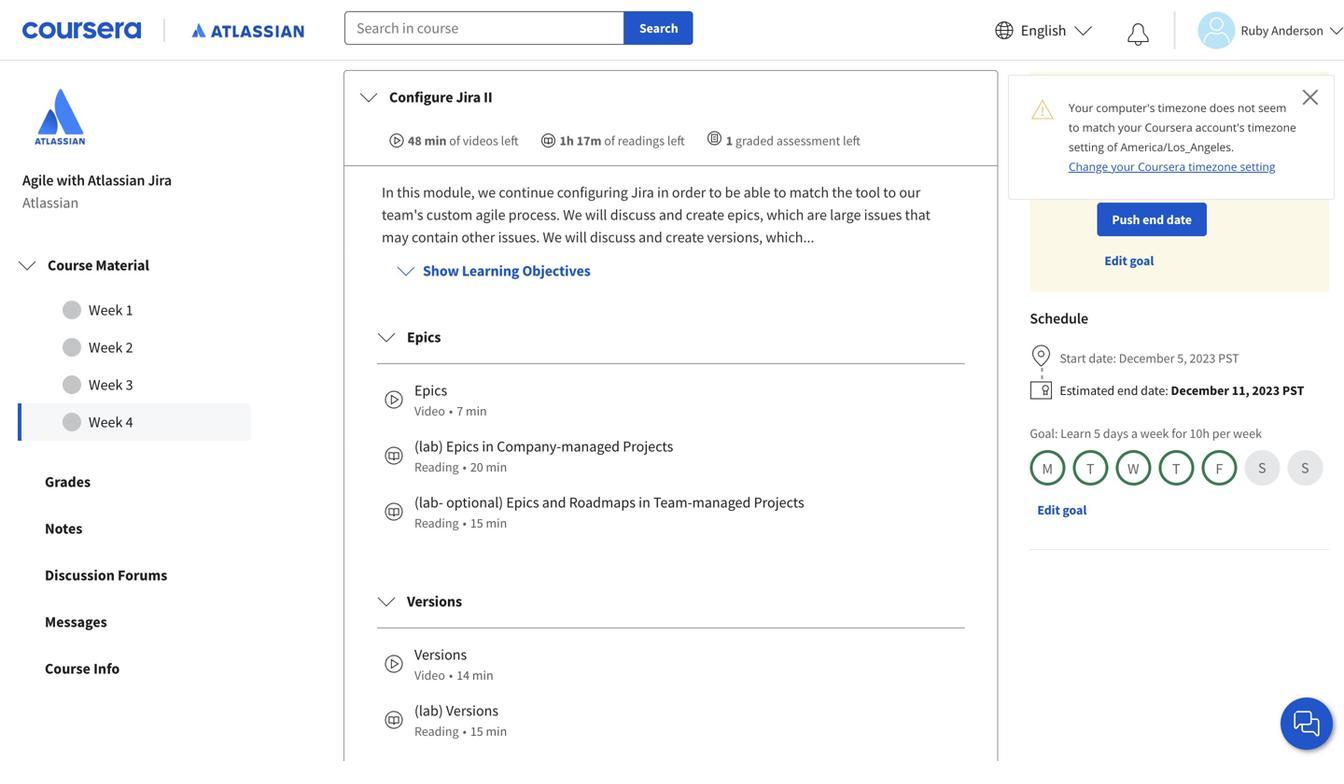 Task type: vqa. For each thing, say whether or not it's contained in the screenshot.
the left We
yes



Task type: locate. For each thing, give the bounding box(es) containing it.
to down the seem at the right of page
[[1270, 118, 1282, 135]]

2 t from the left
[[1173, 460, 1181, 478]]

push up america/los_angeles. at the top of the page
[[1163, 118, 1190, 135]]

course info
[[45, 659, 120, 678]]

jira inside the in this module, we continue configuring jira in order to be able to match the tool to our team's custom agile process. we will discuss and create epics, which are large issues that may contain other issues. we will discuss and create versions, which...
[[631, 183, 655, 202]]

goal down tuesday element
[[1063, 502, 1087, 518]]

1 t from the left
[[1087, 460, 1095, 478]]

configure  jira ii button
[[345, 71, 998, 123]]

min down 'versions video • 14 min'
[[486, 723, 507, 740]]

friday element
[[1205, 453, 1235, 485]]

course material button
[[3, 239, 266, 291]]

1 vertical spatial push
[[1113, 211, 1141, 228]]

versions,
[[707, 228, 763, 247]]

search
[[640, 20, 679, 36]]

0 horizontal spatial push
[[1113, 211, 1141, 228]]

video inside 'versions video • 14 min'
[[415, 667, 445, 684]]

1 vertical spatial versions
[[415, 645, 467, 664]]

left
[[501, 132, 519, 149], [668, 132, 685, 149], [843, 132, 861, 149]]

edit
[[1105, 252, 1128, 269], [1038, 502, 1061, 518]]

edit goal for goal: learn 5 days a week for 10h per week
[[1038, 502, 1087, 518]]

1 s from the left
[[1259, 459, 1267, 477]]

2 reading from the top
[[415, 515, 459, 531]]

time
[[1212, 89, 1242, 107]]

video left 14
[[415, 667, 445, 684]]

2 vertical spatial pst
[[1283, 382, 1305, 399]]

ruby
[[1242, 22, 1269, 39]]

min inside 'versions video • 14 min'
[[472, 667, 494, 684]]

date:
[[1089, 350, 1117, 367], [1141, 382, 1169, 399]]

1 reading from the top
[[415, 459, 459, 475]]

0 vertical spatial managed
[[561, 437, 620, 456]]

1 vertical spatial goal
[[1063, 502, 1087, 518]]

week right per
[[1234, 425, 1263, 442]]

1 horizontal spatial push
[[1163, 118, 1190, 135]]

course left material
[[48, 256, 93, 275]]

0 horizontal spatial left
[[501, 132, 519, 149]]

able
[[744, 183, 771, 202]]

grades
[[45, 473, 91, 491]]

edit goal down the monday element
[[1038, 502, 1087, 518]]

december down 5,
[[1172, 382, 1230, 399]]

in inside the in this module, we continue configuring jira in order to be able to match the tool to our team's custom agile process. we will discuss and create epics, which are large issues that may contain other issues. we will discuss and create versions, which...
[[657, 183, 669, 202]]

push down schedule
[[1113, 211, 1141, 228]]

computer's
[[1097, 100, 1156, 115]]

push
[[1163, 118, 1190, 135], [1113, 211, 1141, 228]]

jira left order
[[631, 183, 655, 202]]

of right 17m in the top left of the page
[[605, 132, 615, 149]]

• left 20
[[463, 459, 467, 475]]

1 horizontal spatial edit goal button
[[1098, 244, 1162, 277]]

timezone down the seem at the right of page
[[1248, 120, 1297, 135]]

week up the week 2
[[89, 301, 123, 319]]

15 down 'versions video • 14 min'
[[471, 723, 484, 740]]

course for course material
[[48, 256, 93, 275]]

epics,
[[728, 206, 764, 224]]

1 vertical spatial december
[[1172, 382, 1230, 399]]

0 vertical spatial (lab)
[[415, 437, 443, 456]]

atlassian
[[88, 171, 145, 190], [22, 193, 79, 212]]

in up 20
[[482, 437, 494, 456]]

week left the 4 at the bottom left of page
[[89, 413, 123, 432]]

of for 48 min
[[449, 132, 460, 149]]

(lab) down epics video • 7 min
[[415, 437, 443, 456]]

setting down achieve
[[1241, 159, 1276, 174]]

managed inside (lab- optional) epics and roadmaps in team-managed projects reading • 15 min
[[693, 493, 751, 512]]

end down schedule
[[1143, 211, 1165, 228]]

10h
[[1190, 425, 1210, 442]]

•
[[449, 403, 453, 419], [463, 459, 467, 475], [463, 515, 467, 531], [449, 667, 453, 684], [463, 723, 467, 740]]

0 vertical spatial goal
[[1130, 252, 1155, 269]]

2 horizontal spatial jira
[[631, 183, 655, 202]]

3
[[126, 375, 133, 394]]

timezone
[[1159, 100, 1207, 115], [1248, 120, 1297, 135], [1189, 159, 1238, 174]]

week for week 4
[[89, 413, 123, 432]]

discussion forums link
[[0, 552, 269, 599]]

your up 12/17/2023
[[1119, 120, 1143, 135]]

0 horizontal spatial of
[[449, 132, 460, 149]]

2 vertical spatial versions
[[446, 701, 499, 720]]

left for 1h 17m of readings left
[[668, 132, 685, 149]]

min inside (lab) versions reading • 15 min
[[486, 723, 507, 740]]

versions up 14
[[415, 645, 467, 664]]

end
[[1220, 118, 1241, 135], [1143, 211, 1165, 228], [1118, 382, 1139, 399]]

reading up (lab-
[[415, 459, 459, 475]]

edit goal button for goal: learn 5 days a week for 10h per week
[[1030, 493, 1095, 527]]

coursera up america/los_angeles. at the top of the page
[[1145, 120, 1193, 135]]

2 video from the top
[[415, 667, 445, 684]]

1 vertical spatial reading
[[415, 515, 459, 531]]

0 vertical spatial december
[[1120, 350, 1175, 367]]

video inside epics video • 7 min
[[415, 403, 445, 419]]

1
[[726, 132, 733, 149], [126, 301, 133, 319]]

video left 7
[[415, 403, 445, 419]]

1 horizontal spatial pst
[[1219, 350, 1240, 367]]

in
[[657, 183, 669, 202], [482, 437, 494, 456], [639, 493, 651, 512]]

versions
[[407, 592, 462, 611], [415, 645, 467, 664], [446, 701, 499, 720]]

min down optional)
[[486, 515, 507, 531]]

video for versions
[[415, 667, 445, 684]]

1 left graded
[[726, 132, 733, 149]]

week 2 link
[[18, 329, 251, 366]]

3 reading from the top
[[415, 723, 459, 740]]

min inside epics video • 7 min
[[466, 403, 487, 419]]

0 vertical spatial in
[[657, 183, 669, 202]]

week left 2
[[89, 338, 123, 357]]

course
[[48, 256, 93, 275], [45, 659, 90, 678]]

0 horizontal spatial setting
[[1069, 139, 1105, 155]]

2 s from the left
[[1302, 459, 1310, 477]]

timezone up no worries! push your end date to 12/17/2023 pst at the right top of page
[[1159, 100, 1207, 115]]

1 up 2
[[126, 301, 133, 319]]

1 vertical spatial date
[[1167, 211, 1193, 228]]

1 horizontal spatial jira
[[456, 88, 481, 107]]

0 horizontal spatial t
[[1087, 460, 1095, 478]]

epics
[[407, 328, 441, 347], [415, 381, 448, 400], [446, 437, 479, 456], [507, 493, 539, 512]]

warning image
[[1032, 98, 1054, 120]]

2 horizontal spatial end
[[1220, 118, 1241, 135]]

1 vertical spatial 15
[[471, 723, 484, 740]]

15 down optional)
[[471, 515, 484, 531]]

4 week from the top
[[89, 413, 123, 432]]

✕
[[1303, 81, 1320, 112]]

0 horizontal spatial s
[[1259, 459, 1267, 477]]

edit goal button down push end date button at the right of the page
[[1098, 244, 1162, 277]]

2 horizontal spatial left
[[843, 132, 861, 149]]

2 horizontal spatial pst
[[1283, 382, 1305, 399]]

versions for versions
[[407, 592, 462, 611]]

min right 20
[[486, 459, 507, 475]]

1 vertical spatial create
[[666, 228, 705, 247]]

date: right start
[[1089, 350, 1117, 367]]

of left videos
[[449, 132, 460, 149]]

in
[[382, 183, 394, 202]]

reading inside (lab- optional) epics and roadmaps in team-managed projects reading • 15 min
[[415, 515, 459, 531]]

2 vertical spatial in
[[639, 493, 651, 512]]

left for 48 min of videos left
[[501, 132, 519, 149]]

of up you
[[1108, 139, 1118, 155]]

1 vertical spatial course
[[45, 659, 90, 678]]

tool
[[856, 183, 881, 202]]

0 vertical spatial reading
[[415, 459, 459, 475]]

min right 14
[[472, 667, 494, 684]]

estimated
[[1060, 382, 1115, 399]]

2023 right 5,
[[1190, 350, 1216, 367]]

end inside button
[[1143, 211, 1165, 228]]

1 vertical spatial end
[[1143, 211, 1165, 228]]

0 horizontal spatial jira
[[148, 171, 172, 190]]

will down configuring
[[585, 206, 608, 224]]

goal: learn 5 days a week for 10h per week
[[1030, 425, 1263, 442]]

1 left from the left
[[501, 132, 519, 149]]

your down you
[[1098, 174, 1122, 191]]

0 vertical spatial projects
[[623, 437, 674, 456]]

0 vertical spatial edit goal
[[1105, 252, 1155, 269]]

1 horizontal spatial in
[[639, 493, 651, 512]]

0 horizontal spatial projects
[[623, 437, 674, 456]]

2 (lab) from the top
[[415, 701, 443, 720]]

1 video from the top
[[415, 403, 445, 419]]

0 horizontal spatial in
[[482, 437, 494, 456]]

0 horizontal spatial edit
[[1038, 502, 1061, 518]]

1 vertical spatial edit
[[1038, 502, 1061, 518]]

your down 12/17/2023
[[1112, 159, 1136, 174]]

this
[[397, 183, 420, 202]]

and
[[1189, 136, 1210, 153], [659, 206, 683, 224], [639, 228, 663, 247], [542, 493, 566, 512]]

1 horizontal spatial match
[[1083, 120, 1116, 135]]

versions inside (lab) versions reading • 15 min
[[446, 701, 499, 720]]

show
[[423, 262, 459, 280]]

0 horizontal spatial date:
[[1089, 350, 1117, 367]]

• down optional)
[[463, 515, 467, 531]]

epics button
[[362, 311, 980, 363]]

and down (lab) epics in company-managed projects reading • 20 min
[[542, 493, 566, 512]]

goal
[[1130, 252, 1155, 269], [1063, 502, 1087, 518]]

0 vertical spatial course
[[48, 256, 93, 275]]

also
[[1142, 155, 1165, 172]]

left right readings
[[668, 132, 685, 149]]

in left order
[[657, 183, 669, 202]]

1 vertical spatial we
[[543, 228, 562, 247]]

edit goal button down the monday element
[[1030, 493, 1095, 527]]

0 vertical spatial video
[[415, 403, 445, 419]]

estimated end date: december 11, 2023 pst
[[1060, 382, 1305, 399]]

your down does
[[1193, 118, 1217, 135]]

s left sunday element
[[1259, 459, 1267, 477]]

goal for goal: learn 5 days a week for 10h per week
[[1063, 502, 1087, 518]]

1 horizontal spatial date
[[1243, 118, 1268, 135]]

t inside 'element'
[[1173, 460, 1181, 478]]

reading down (lab-
[[415, 515, 459, 531]]

timezone mismatch warning modal dialog
[[1009, 75, 1335, 200]]

0 vertical spatial 15
[[471, 515, 484, 531]]

1 vertical spatial match
[[790, 183, 829, 202]]

2 vertical spatial end
[[1118, 382, 1139, 399]]

0 vertical spatial coursera
[[1145, 120, 1193, 135]]

0 vertical spatial we
[[563, 206, 582, 224]]

1 vertical spatial in
[[482, 437, 494, 456]]

2 horizontal spatial of
[[1108, 139, 1118, 155]]

if
[[1298, 155, 1305, 172]]

1 week from the left
[[1141, 425, 1170, 442]]

s for saturday element
[[1259, 459, 1267, 477]]

(lab- optional) epics and roadmaps in team-managed projects reading • 15 min
[[415, 493, 805, 531]]

1 week from the top
[[89, 301, 123, 319]]

1 vertical spatial setting
[[1241, 159, 1276, 174]]

12/17/2023
[[1098, 136, 1162, 153]]

course inside 'dropdown button'
[[48, 256, 93, 275]]

match
[[1083, 120, 1116, 135], [790, 183, 829, 202]]

left right videos
[[501, 132, 519, 149]]

1 horizontal spatial week
[[1234, 425, 1263, 442]]

end down start date: december 5, 2023 pst
[[1118, 382, 1139, 399]]

epics inside (lab) epics in company-managed projects reading • 20 min
[[446, 437, 479, 456]]

0 vertical spatial will
[[585, 206, 608, 224]]

0 vertical spatial edit
[[1105, 252, 1128, 269]]

match up are
[[790, 183, 829, 202]]

0 horizontal spatial week
[[1141, 425, 1170, 442]]

issues.
[[498, 228, 540, 247]]

and down 'account's'
[[1189, 136, 1210, 153]]

edit goal for no worries! push your end date to
[[1105, 252, 1155, 269]]

jira inside agile with atlassian jira atlassian
[[148, 171, 172, 190]]

thursday element
[[1162, 453, 1192, 485]]

to down your
[[1069, 120, 1080, 135]]

0 horizontal spatial managed
[[561, 437, 620, 456]]

0 vertical spatial match
[[1083, 120, 1116, 135]]

• left 14
[[449, 667, 453, 684]]

setting up change
[[1069, 139, 1105, 155]]

date down has
[[1167, 211, 1193, 228]]

video
[[415, 403, 445, 419], [415, 667, 445, 684]]

1 vertical spatial (lab)
[[415, 701, 443, 720]]

with
[[56, 171, 85, 190]]

week left 3
[[89, 375, 123, 394]]

1 horizontal spatial atlassian
[[88, 171, 145, 190]]

to inside no worries! push your end date to 12/17/2023 pst
[[1270, 118, 1282, 135]]

2023
[[1190, 350, 1216, 367], [1253, 382, 1280, 399]]

0 horizontal spatial match
[[790, 183, 829, 202]]

2023 right 11,
[[1253, 382, 1280, 399]]

1 horizontal spatial projects
[[754, 493, 805, 512]]

we down process.
[[543, 228, 562, 247]]

end up achieve
[[1220, 118, 1241, 135]]

to
[[1270, 118, 1282, 135], [1069, 120, 1080, 135], [709, 183, 722, 202], [774, 183, 787, 202], [884, 183, 897, 202]]

goal down push end date
[[1130, 252, 1155, 269]]

2 week from the top
[[89, 338, 123, 357]]

course left info on the bottom
[[45, 659, 90, 678]]

1 horizontal spatial end
[[1143, 211, 1165, 228]]

coursera image
[[22, 15, 141, 45]]

push end date button
[[1098, 203, 1207, 236]]

change
[[1069, 159, 1109, 174]]

15 inside (lab- optional) epics and roadmaps in team-managed projects reading • 15 min
[[471, 515, 484, 531]]

1 vertical spatial edit goal
[[1038, 502, 1087, 518]]

0 vertical spatial push
[[1163, 118, 1190, 135]]

1 horizontal spatial managed
[[693, 493, 751, 512]]

atlassian down agile
[[22, 193, 79, 212]]

your up has
[[1191, 155, 1216, 172]]

0 vertical spatial pst
[[1164, 136, 1186, 153]]

1 vertical spatial date:
[[1141, 382, 1169, 399]]

team's
[[382, 206, 424, 224]]

3 week from the top
[[89, 375, 123, 394]]

0 vertical spatial end
[[1220, 118, 1241, 135]]

1 horizontal spatial left
[[668, 132, 685, 149]]

1 15 from the top
[[471, 515, 484, 531]]

atlassian right the with
[[88, 171, 145, 190]]

1 vertical spatial atlassian
[[22, 193, 79, 212]]

december left 5,
[[1120, 350, 1175, 367]]

timezone down achieve
[[1189, 159, 1238, 174]]

epics inside epics video • 7 min
[[415, 381, 448, 400]]

1 horizontal spatial t
[[1173, 460, 1181, 478]]

projects inside (lab) epics in company-managed projects reading • 20 min
[[623, 437, 674, 456]]

week right the a at the right of the page
[[1141, 425, 1170, 442]]

2 horizontal spatial in
[[657, 183, 669, 202]]

(lab) inside (lab) versions reading • 15 min
[[415, 701, 443, 720]]

versions inside dropdown button
[[407, 592, 462, 611]]

date down the not in the top of the page
[[1243, 118, 1268, 135]]

and down order
[[659, 206, 683, 224]]

m
[[1043, 460, 1054, 478]]

push inside button
[[1113, 211, 1141, 228]]

match inside your computer's timezone does not seem to match your coursera account's timezone setting of america/los_angeles. change your coursera timezone setting
[[1083, 120, 1116, 135]]

1 horizontal spatial of
[[605, 132, 615, 149]]

more
[[1175, 89, 1210, 107]]

1 vertical spatial pst
[[1219, 350, 1240, 367]]

2 week from the left
[[1234, 425, 1263, 442]]

20
[[471, 459, 484, 475]]

0 vertical spatial versions
[[407, 592, 462, 611]]

1 horizontal spatial s
[[1302, 459, 1310, 477]]

reading inside (lab) epics in company-managed projects reading • 20 min
[[415, 459, 459, 475]]

in inside (lab) epics in company-managed projects reading • 20 min
[[482, 437, 494, 456]]

s right saturday element
[[1302, 459, 1310, 477]]

optional)
[[447, 493, 504, 512]]

match down your
[[1083, 120, 1116, 135]]

pst up 11,
[[1219, 350, 1240, 367]]

material
[[96, 256, 149, 275]]

left right assessment
[[843, 132, 861, 149]]

(lab) inside (lab) epics in company-managed projects reading • 20 min
[[415, 437, 443, 456]]

min inside (lab- optional) epics and roadmaps in team-managed projects reading • 15 min
[[486, 515, 507, 531]]

like
[[1087, 89, 1110, 107]]

end inside no worries! push your end date to 12/17/2023 pst
[[1220, 118, 1241, 135]]

learn
[[1061, 425, 1092, 442]]

your
[[1193, 118, 1217, 135], [1119, 120, 1143, 135], [1257, 136, 1282, 153], [1191, 155, 1216, 172], [1112, 159, 1136, 174], [1098, 174, 1122, 191]]

jira up course material 'dropdown button' at left top
[[148, 171, 172, 190]]

and left versions, at the right of the page
[[639, 228, 663, 247]]

america/los_angeles.
[[1121, 139, 1235, 155]]

week 1 link
[[18, 291, 251, 329]]

min right 48
[[425, 132, 447, 149]]

date: down start date: december 5, 2023 pst
[[1141, 382, 1169, 399]]

t down 5
[[1087, 460, 1095, 478]]

t down for
[[1173, 460, 1181, 478]]

1 horizontal spatial we
[[563, 206, 582, 224]]

1 vertical spatial coursera
[[1138, 159, 1186, 174]]

will up objectives
[[565, 228, 587, 247]]

can
[[1120, 155, 1140, 172]]

jira left ii
[[456, 88, 481, 107]]

edit for no worries! push your end date to
[[1105, 252, 1128, 269]]

versions for versions video • 14 min
[[415, 645, 467, 664]]

1 (lab) from the top
[[415, 437, 443, 456]]

projects inside (lab- optional) epics and roadmaps in team-managed projects reading • 15 min
[[754, 493, 805, 512]]

2 15 from the top
[[471, 723, 484, 740]]

in inside (lab- optional) epics and roadmaps in team-managed projects reading • 15 min
[[639, 493, 651, 512]]

Search in course text field
[[345, 11, 625, 45]]

versions inside 'versions video • 14 min'
[[415, 645, 467, 664]]

0 vertical spatial date:
[[1089, 350, 1117, 367]]

other
[[462, 228, 495, 247]]

info
[[93, 659, 120, 678]]

0 vertical spatial 1
[[726, 132, 733, 149]]

1 vertical spatial edit goal button
[[1030, 493, 1095, 527]]

(lab) down 'versions video • 14 min'
[[415, 701, 443, 720]]

0 horizontal spatial we
[[543, 228, 562, 247]]

1 vertical spatial 1
[[126, 301, 133, 319]]

coursera down america/los_angeles. at the top of the page
[[1138, 159, 1186, 174]]

we down configuring
[[563, 206, 582, 224]]

edit down push end date button at the right of the page
[[1105, 252, 1128, 269]]

min right 7
[[466, 403, 487, 419]]

discussion
[[45, 566, 115, 585]]

• left 7
[[449, 403, 453, 419]]

1 vertical spatial managed
[[693, 493, 751, 512]]

2 vertical spatial reading
[[415, 723, 459, 740]]

edit for goal: learn 5 days a week for 10h per week
[[1038, 502, 1061, 518]]

in left team-
[[639, 493, 651, 512]]

1 vertical spatial video
[[415, 667, 445, 684]]

versions down 14
[[446, 701, 499, 720]]

pst right 11,
[[1283, 382, 1305, 399]]

reading down 14
[[415, 723, 459, 740]]

• down 14
[[463, 723, 467, 740]]

edit down the monday element
[[1038, 502, 1061, 518]]

to inside your computer's timezone does not seem to match your coursera account's timezone setting of america/los_angeles. change your coursera timezone setting
[[1069, 120, 1080, 135]]

not
[[1238, 100, 1256, 115]]

large
[[830, 206, 861, 224]]

0 vertical spatial discuss
[[610, 206, 656, 224]]

has
[[1177, 174, 1196, 191]]

saturday element
[[1247, 452, 1279, 484]]

0 horizontal spatial edit goal
[[1038, 502, 1087, 518]]

t
[[1087, 460, 1095, 478], [1173, 460, 1181, 478]]

2 left from the left
[[668, 132, 685, 149]]



Task type: describe. For each thing, give the bounding box(es) containing it.
7
[[457, 403, 463, 419]]

(lab) for (lab) epics in company-managed projects
[[415, 437, 443, 456]]

reading inside (lab) versions reading • 15 min
[[415, 723, 459, 740]]

week 3 link
[[18, 366, 251, 403]]

(lab) versions reading • 15 min
[[415, 701, 507, 740]]

1 vertical spatial will
[[565, 228, 587, 247]]

team-
[[654, 493, 693, 512]]

and achieve your goal. you can also edit your learning goals if your schedule has changed.
[[1098, 136, 1311, 191]]

you
[[1113, 89, 1137, 107]]

to left our
[[884, 183, 897, 202]]

module,
[[423, 183, 475, 202]]

issues
[[864, 206, 902, 224]]

• inside epics video • 7 min
[[449, 403, 453, 419]]

that
[[905, 206, 931, 224]]

min inside (lab) epics in company-managed projects reading • 20 min
[[486, 459, 507, 475]]

push end date
[[1113, 211, 1193, 228]]

s for sunday element
[[1302, 459, 1310, 477]]

continue
[[499, 183, 554, 202]]

configure
[[389, 88, 453, 107]]

edit goal button for no worries! push your end date to
[[1098, 244, 1162, 277]]

date inside no worries! push your end date to 12/17/2023 pst
[[1243, 118, 1268, 135]]

0 vertical spatial create
[[686, 206, 725, 224]]

jira inside dropdown button
[[456, 88, 481, 107]]

of for 1h 17m
[[605, 132, 615, 149]]

t for tuesday element
[[1087, 460, 1095, 478]]

a
[[1132, 425, 1138, 442]]

notes
[[45, 519, 82, 538]]

week 4
[[89, 413, 133, 432]]

5
[[1095, 425, 1101, 442]]

you
[[1098, 155, 1118, 172]]

end for date
[[1143, 211, 1165, 228]]

learning
[[462, 262, 520, 280]]

agile with atlassian jira atlassian
[[22, 171, 172, 212]]

loud megaphone image image
[[1045, 117, 1090, 162]]

your up goals
[[1257, 136, 1282, 153]]

course info link
[[0, 645, 269, 692]]

schedule
[[1030, 309, 1089, 328]]

course material
[[48, 256, 149, 275]]

• inside (lab) epics in company-managed projects reading • 20 min
[[463, 459, 467, 475]]

video for epics
[[415, 403, 445, 419]]

we
[[478, 183, 496, 202]]

goals
[[1266, 155, 1295, 172]]

• inside 'versions video • 14 min'
[[449, 667, 453, 684]]

goal.
[[1284, 136, 1311, 153]]

your inside no worries! push your end date to 12/17/2023 pst
[[1193, 118, 1217, 135]]

assessment
[[777, 132, 841, 149]]

sunday element
[[1290, 452, 1322, 484]]

1h 17m of readings left
[[560, 132, 685, 149]]

edit
[[1167, 155, 1189, 172]]

managed inside (lab) epics in company-managed projects reading • 20 min
[[561, 437, 620, 456]]

readings
[[618, 132, 665, 149]]

worries!
[[1116, 118, 1160, 135]]

graded
[[736, 132, 774, 149]]

0 horizontal spatial 1
[[126, 301, 133, 319]]

week for week 2
[[89, 338, 123, 357]]

notes link
[[0, 505, 269, 552]]

• inside (lab) versions reading • 15 min
[[463, 723, 467, 740]]

0 vertical spatial setting
[[1069, 139, 1105, 155]]

start
[[1060, 350, 1087, 367]]

show learning objectives
[[423, 262, 591, 280]]

epics inside dropdown button
[[407, 328, 441, 347]]

0 horizontal spatial atlassian
[[22, 193, 79, 212]]

to left be
[[709, 183, 722, 202]]

week 3
[[89, 375, 133, 394]]

chat with us image
[[1293, 709, 1322, 739]]

search button
[[625, 11, 694, 45]]

wednesday element
[[1119, 453, 1149, 485]]

and inside and achieve your goal. you can also edit your learning goals if your schedule has changed.
[[1189, 136, 1210, 153]]

0 vertical spatial atlassian
[[88, 171, 145, 190]]

show learning objectives button
[[382, 248, 606, 293]]

course for course info
[[45, 659, 90, 678]]

1 horizontal spatial 1
[[726, 132, 733, 149]]

no worries! push your end date to 12/17/2023 pst
[[1098, 118, 1282, 153]]

objectives
[[522, 262, 591, 280]]

grades link
[[0, 459, 269, 505]]

push inside no worries! push your end date to 12/17/2023 pst
[[1163, 118, 1190, 135]]

1 vertical spatial timezone
[[1248, 120, 1297, 135]]

monday element
[[1033, 453, 1063, 485]]

looks like you need more time
[[1045, 89, 1242, 107]]

2
[[126, 338, 133, 357]]

atlassian image
[[22, 79, 97, 154]]

1 horizontal spatial setting
[[1241, 159, 1276, 174]]

contain
[[412, 228, 459, 247]]

pst inside no worries! push your end date to 12/17/2023 pst
[[1164, 136, 1186, 153]]

versions video • 14 min
[[415, 645, 494, 684]]

17m
[[577, 132, 602, 149]]

no
[[1098, 118, 1113, 135]]

week 4 link
[[18, 403, 251, 441]]

agile
[[22, 171, 54, 190]]

looks
[[1045, 89, 1084, 107]]

0 vertical spatial 2023
[[1190, 350, 1216, 367]]

and inside (lab- optional) epics and roadmaps in team-managed projects reading • 15 min
[[542, 493, 566, 512]]

your
[[1069, 100, 1094, 115]]

goal for no worries! push your end date to
[[1130, 252, 1155, 269]]

to right able
[[774, 183, 787, 202]]

english button
[[988, 0, 1101, 61]]

end for date:
[[1118, 382, 1139, 399]]

ruby anderson button
[[1174, 12, 1345, 49]]

show notifications image
[[1128, 23, 1150, 46]]

✕ button
[[1303, 81, 1320, 112]]

match inside the in this module, we continue configuring jira in order to be able to match the tool to our team's custom agile process. we will discuss and create epics, which are large issues that may contain other issues. we will discuss and create versions, which...
[[790, 183, 829, 202]]

configure  jira ii
[[389, 88, 493, 107]]

epics inside (lab- optional) epics and roadmaps in team-managed projects reading • 15 min
[[507, 493, 539, 512]]

in this module, we continue configuring jira in order to be able to match the tool to our team's custom agile process. we will discuss and create epics, which are large issues that may contain other issues. we will discuss and create versions, which...
[[382, 183, 931, 247]]

1 vertical spatial discuss
[[590, 228, 636, 247]]

may
[[382, 228, 409, 247]]

48 min of videos left
[[408, 132, 519, 149]]

0 vertical spatial timezone
[[1159, 100, 1207, 115]]

1 graded assessment left
[[726, 132, 861, 149]]

learning
[[1219, 155, 1264, 172]]

videos
[[463, 132, 499, 149]]

ii
[[484, 88, 493, 107]]

w
[[1128, 460, 1140, 478]]

forums
[[118, 566, 167, 585]]

of inside your computer's timezone does not seem to match your coursera account's timezone setting of america/los_angeles. change your coursera timezone setting
[[1108, 139, 1118, 155]]

1h
[[560, 132, 574, 149]]

f
[[1216, 460, 1224, 478]]

1 vertical spatial 2023
[[1253, 382, 1280, 399]]

epics video • 7 min
[[415, 381, 487, 419]]

1 horizontal spatial date:
[[1141, 382, 1169, 399]]

15 inside (lab) versions reading • 15 min
[[471, 723, 484, 740]]

start date: december 5, 2023 pst
[[1060, 350, 1240, 367]]

week for week 3
[[89, 375, 123, 394]]

our
[[900, 183, 921, 202]]

4
[[126, 413, 133, 432]]

help center image
[[1296, 713, 1319, 735]]

2 vertical spatial timezone
[[1189, 159, 1238, 174]]

date inside push end date button
[[1167, 211, 1193, 228]]

(lab) for (lab) versions
[[415, 701, 443, 720]]

anderson
[[1272, 22, 1324, 39]]

goal:
[[1030, 425, 1059, 442]]

english
[[1022, 21, 1067, 40]]

week for week 1
[[89, 301, 123, 319]]

achieve
[[1213, 136, 1254, 153]]

t for thursday 'element'
[[1173, 460, 1181, 478]]

3 left from the left
[[843, 132, 861, 149]]

tuesday element
[[1076, 453, 1106, 485]]

• inside (lab- optional) epics and roadmaps in team-managed projects reading • 15 min
[[463, 515, 467, 531]]

days
[[1104, 425, 1129, 442]]

the
[[832, 183, 853, 202]]

48
[[408, 132, 422, 149]]

versions button
[[362, 575, 980, 628]]

roadmaps
[[569, 493, 636, 512]]



